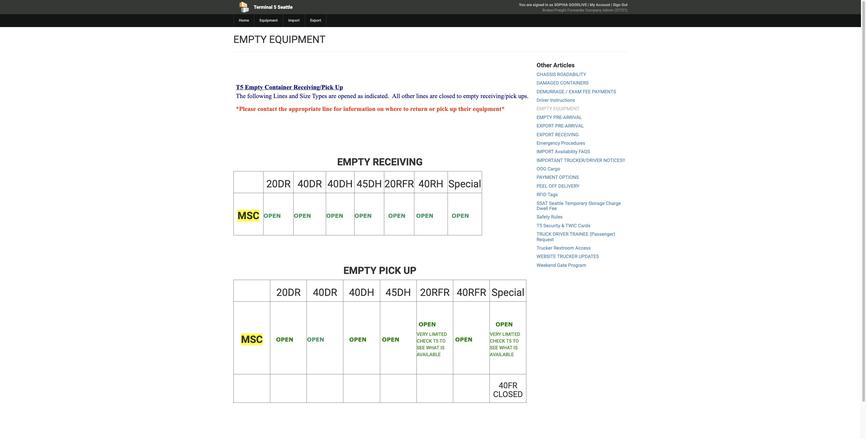Task type: vqa. For each thing, say whether or not it's contained in the screenshot.
the topmost Holds
no



Task type: locate. For each thing, give the bounding box(es) containing it.
ssat
[[537, 201, 548, 206]]

0 horizontal spatial available
[[417, 352, 441, 357]]

home
[[239, 18, 249, 23]]

all
[[392, 92, 400, 100]]

rfid
[[537, 192, 547, 197]]

20dr for 40rfr
[[276, 286, 301, 298]]

1 horizontal spatial very
[[490, 331, 501, 337]]

are down up
[[329, 92, 336, 100]]

to left empty
[[457, 92, 462, 100]]

fee
[[549, 206, 557, 211]]

driver instructions link
[[537, 97, 575, 103]]

1 vertical spatial 20dr
[[276, 286, 301, 298]]

0 vertical spatial receiving
[[555, 132, 579, 137]]

40dr for 40rh
[[298, 178, 322, 190]]

40dr for 40rfr
[[313, 286, 337, 298]]

1 horizontal spatial available
[[490, 352, 514, 357]]

0 vertical spatial 40dh
[[327, 178, 353, 190]]

1 vertical spatial to
[[403, 105, 409, 112]]

0 vertical spatial 40dr
[[298, 178, 322, 190]]

on
[[377, 105, 384, 112]]

special for 40rfr
[[492, 286, 524, 298]]

0 vertical spatial special
[[448, 178, 481, 190]]

to right where
[[403, 105, 409, 112]]

1 horizontal spatial seattle
[[549, 201, 564, 206]]

goodlive
[[569, 3, 587, 7]]

40fr closed
[[493, 381, 523, 399]]

articles
[[553, 62, 575, 69]]

1 horizontal spatial to
[[513, 338, 519, 344]]

demurrage
[[537, 89, 564, 94]]

1 horizontal spatial is
[[514, 345, 518, 350]]

1 vertical spatial as
[[358, 92, 363, 100]]

arrival up procedures
[[565, 123, 584, 129]]

broker/freight
[[542, 8, 567, 13]]

1 export from the top
[[537, 123, 554, 129]]

1 vertical spatial 40dr
[[313, 286, 337, 298]]

2 export from the top
[[537, 132, 554, 137]]

the
[[236, 92, 246, 100]]

other
[[537, 62, 552, 69]]

0 horizontal spatial is
[[440, 345, 445, 350]]

1 is from the left
[[440, 345, 445, 350]]

cards
[[578, 223, 590, 228]]

| left my
[[588, 3, 589, 7]]

1 very from the left
[[417, 331, 428, 337]]

are inside you are signed in as sophia goodlive | my account | sign out broker/freight forwarder company admin (57721)
[[526, 3, 532, 7]]

1 vertical spatial seattle
[[549, 201, 564, 206]]

1 check from the left
[[417, 338, 432, 344]]

0 vertical spatial 45dh
[[357, 178, 382, 190]]

0 horizontal spatial check
[[417, 338, 432, 344]]

driver
[[537, 97, 549, 103]]

1 vertical spatial special
[[492, 286, 524, 298]]

seattle down the "tags"
[[549, 201, 564, 206]]

1 available from the left
[[417, 352, 441, 357]]

open
[[264, 212, 281, 219], [294, 212, 311, 219], [326, 212, 343, 219], [355, 212, 372, 219], [388, 212, 406, 219], [414, 212, 433, 219], [452, 212, 469, 219], [417, 321, 436, 327], [490, 321, 513, 327], [270, 336, 293, 343], [307, 336, 324, 343], [344, 336, 367, 343], [380, 336, 399, 343], [453, 336, 472, 343]]

0 horizontal spatial limited
[[429, 331, 447, 337]]

2 see from the left
[[490, 345, 498, 350]]

their
[[458, 105, 471, 112]]

t5 empty container receiving/pick up
[[236, 84, 343, 91]]

export up the emergency
[[537, 132, 554, 137]]

0 horizontal spatial receiving
[[373, 156, 423, 168]]

lines
[[416, 92, 428, 100]]

faqs
[[579, 149, 590, 154]]

equipment down instructions
[[553, 106, 580, 111]]

1 vertical spatial pre-
[[555, 123, 565, 129]]

home link
[[233, 14, 254, 27]]

payments
[[592, 89, 616, 94]]

1 horizontal spatial 45dh
[[386, 286, 411, 298]]

0 horizontal spatial to
[[440, 338, 446, 344]]

empty
[[245, 84, 263, 91]]

receiving/pick
[[293, 84, 333, 91]]

45dh down pick
[[386, 286, 411, 298]]

where
[[385, 105, 402, 112]]

20dr for 40rh
[[266, 178, 291, 190]]

equipment link
[[254, 14, 283, 27]]

1 horizontal spatial to
[[457, 92, 462, 100]]

0 vertical spatial as
[[549, 3, 553, 7]]

1 vertical spatial export
[[537, 132, 554, 137]]

0 vertical spatial 20dr
[[266, 178, 291, 190]]

gate
[[557, 262, 567, 268]]

pick
[[379, 265, 401, 276]]

0 horizontal spatial very
[[417, 331, 428, 337]]

0 horizontal spatial seattle
[[278, 4, 293, 10]]

0 horizontal spatial 45dh
[[357, 178, 382, 190]]

0 horizontal spatial are
[[329, 92, 336, 100]]

|
[[588, 3, 589, 7], [611, 3, 612, 7]]

in
[[545, 3, 548, 7]]

empty
[[233, 33, 267, 45], [537, 106, 552, 111], [537, 115, 552, 120], [337, 156, 370, 168], [343, 265, 377, 276]]

pre- down empty pre-arrival link
[[555, 123, 565, 129]]

1 horizontal spatial very limited check t5 to see what is available
[[490, 331, 520, 357]]

very
[[417, 331, 428, 337], [490, 331, 501, 337]]

empty for empty pick up
[[343, 265, 377, 276]]

chassis
[[537, 72, 556, 77]]

import link
[[283, 14, 305, 27]]

up
[[404, 265, 416, 276]]

0 horizontal spatial see
[[417, 345, 425, 350]]

45dh down the empty receiving
[[357, 178, 382, 190]]

twic
[[565, 223, 577, 228]]

are right lines
[[430, 92, 437, 100]]

export up export receiving link
[[537, 123, 554, 129]]

very limited check t5 to see what is available
[[417, 331, 447, 357], [490, 331, 520, 357]]

1 horizontal spatial as
[[549, 3, 553, 7]]

are right you
[[526, 3, 532, 7]]

receiving
[[555, 132, 579, 137], [373, 156, 423, 168]]

1 horizontal spatial |
[[611, 3, 612, 7]]

as right in
[[549, 3, 553, 7]]

request
[[537, 237, 554, 242]]

1 horizontal spatial what
[[499, 345, 512, 350]]

1 horizontal spatial receiving
[[555, 132, 579, 137]]

0 horizontal spatial equipment
[[269, 33, 325, 45]]

1 vertical spatial 45dh
[[386, 286, 411, 298]]

45dh
[[357, 178, 382, 190], [386, 286, 411, 298]]

contact
[[257, 105, 277, 112]]

as inside you are signed in as sophia goodlive | my account | sign out broker/freight forwarder company admin (57721)
[[549, 3, 553, 7]]

0 horizontal spatial to
[[403, 105, 409, 112]]

the
[[279, 105, 287, 112]]

1 horizontal spatial see
[[490, 345, 498, 350]]

0 horizontal spatial very limited check t5 to see what is available
[[417, 331, 447, 357]]

my account link
[[590, 3, 610, 7]]

roadability
[[557, 72, 586, 77]]

40dr
[[298, 178, 322, 190], [313, 286, 337, 298]]

available
[[417, 352, 441, 357], [490, 352, 514, 357]]

0 horizontal spatial special
[[448, 178, 481, 190]]

export link
[[305, 14, 326, 27]]

20rfr
[[384, 178, 414, 190], [420, 286, 450, 298]]

empty for empty equipment
[[233, 33, 267, 45]]

1 horizontal spatial are
[[430, 92, 437, 100]]

0 vertical spatial export
[[537, 123, 554, 129]]

40fr
[[499, 381, 517, 390]]

2 very from the left
[[490, 331, 501, 337]]

seattle right 5
[[278, 4, 293, 10]]

admin
[[602, 8, 613, 13]]

1 vertical spatial msc
[[241, 334, 263, 345]]

equipment down import link on the top left of the page
[[269, 33, 325, 45]]

as up information
[[358, 92, 363, 100]]

1 horizontal spatial check
[[490, 338, 505, 344]]

1 vertical spatial 40dh
[[349, 286, 374, 298]]

import
[[288, 18, 300, 23]]

0 horizontal spatial |
[[588, 3, 589, 7]]

rules
[[551, 214, 563, 220]]

receiving up 45dh 20rfr
[[373, 156, 423, 168]]

truck driver trainee (passenger) request link
[[537, 231, 615, 242]]

2 horizontal spatial are
[[526, 3, 532, 7]]

peel
[[537, 183, 548, 189]]

arrival up export pre-arrival link
[[563, 115, 582, 120]]

2 | from the left
[[611, 3, 612, 7]]

45dh for 45dh
[[386, 286, 411, 298]]

1 vertical spatial equipment
[[553, 106, 580, 111]]

is
[[440, 345, 445, 350], [514, 345, 518, 350]]

1 horizontal spatial equipment
[[553, 106, 580, 111]]

msc
[[238, 210, 259, 222], [241, 334, 263, 345]]

2 very limited check t5 to see what is available from the left
[[490, 331, 520, 357]]

| left sign
[[611, 3, 612, 7]]

ssat seattle temporary storage charge dwell fee link
[[537, 201, 621, 211]]

and
[[289, 92, 298, 100]]

1 horizontal spatial 20rfr
[[420, 286, 450, 298]]

msc for 40rfr
[[241, 334, 263, 345]]

2 available from the left
[[490, 352, 514, 357]]

payment
[[537, 175, 558, 180]]

website
[[537, 254, 556, 259]]

0 vertical spatial seattle
[[278, 4, 293, 10]]

(passenger)
[[590, 231, 615, 237]]

receiving up emergency procedures link
[[555, 132, 579, 137]]

0 horizontal spatial as
[[358, 92, 363, 100]]

0 horizontal spatial 20rfr
[[384, 178, 414, 190]]

1 horizontal spatial limited
[[502, 331, 520, 337]]

pre- up export pre-arrival link
[[553, 115, 563, 120]]

see
[[417, 345, 425, 350], [490, 345, 498, 350]]

the following lines and size types are opened as indicated.  all other lines are closed to empty receiving/pick ups.
[[236, 92, 529, 100]]

0 horizontal spatial what
[[426, 345, 439, 350]]

0 vertical spatial msc
[[238, 210, 259, 222]]

weekend
[[537, 262, 556, 268]]

40dh for 40rh
[[327, 178, 353, 190]]

0 vertical spatial equipment
[[269, 33, 325, 45]]

20dr
[[266, 178, 291, 190], [276, 286, 301, 298]]

equipment
[[259, 18, 278, 23]]

or
[[429, 105, 435, 112]]

t5
[[236, 84, 243, 91], [537, 223, 542, 228], [433, 338, 439, 344], [506, 338, 512, 344]]

1 horizontal spatial special
[[492, 286, 524, 298]]

containers
[[560, 80, 589, 86]]



Task type: describe. For each thing, give the bounding box(es) containing it.
receiving inside other articles chassis roadability damaged containers demurrage / exam fee payments driver instructions empty equipment empty pre-arrival export pre-arrival export receiving emergency procedures import availability faqs important trucker/driver notices!! oog cargo payment options peel off delivery rfid tags ssat seattle temporary storage charge dwell fee safety rules t5 security & twic cards truck driver trainee (passenger) request trucker restroom access website trucker updates weekend gate program
[[555, 132, 579, 137]]

other
[[402, 92, 415, 100]]

options
[[559, 175, 579, 180]]

out
[[622, 3, 628, 7]]

special for 40rh
[[448, 178, 481, 190]]

sophia
[[554, 3, 568, 7]]

types
[[312, 92, 327, 100]]

1 see from the left
[[417, 345, 425, 350]]

1 what from the left
[[426, 345, 439, 350]]

empty pick up
[[343, 265, 416, 276]]

empty
[[463, 92, 479, 100]]

truck
[[537, 231, 552, 237]]

trucker/driver
[[564, 158, 602, 163]]

appropriate
[[289, 105, 321, 112]]

company
[[585, 8, 602, 13]]

1 vertical spatial 20rfr
[[420, 286, 450, 298]]

signed
[[533, 3, 544, 7]]

important
[[537, 158, 563, 163]]

safety rules link
[[537, 214, 563, 220]]

information
[[343, 105, 376, 112]]

temporary
[[565, 201, 587, 206]]

driver
[[553, 231, 569, 237]]

1 limited from the left
[[429, 331, 447, 337]]

trainee
[[570, 231, 589, 237]]

storage
[[588, 201, 605, 206]]

website trucker updates link
[[537, 254, 599, 259]]

2 is from the left
[[514, 345, 518, 350]]

emergency
[[537, 140, 560, 146]]

0 vertical spatial 20rfr
[[384, 178, 414, 190]]

2 to from the left
[[513, 338, 519, 344]]

msc for 40rh
[[238, 210, 259, 222]]

demurrage / exam fee payments link
[[537, 89, 616, 94]]

40dh for 40rfr
[[349, 286, 374, 298]]

you are signed in as sophia goodlive | my account | sign out broker/freight forwarder company admin (57721)
[[519, 3, 628, 13]]

1 very limited check t5 to see what is available from the left
[[417, 331, 447, 357]]

updates
[[579, 254, 599, 259]]

/
[[566, 89, 568, 94]]

t5 inside other articles chassis roadability damaged containers demurrage / exam fee payments driver instructions empty equipment empty pre-arrival export pre-arrival export receiving emergency procedures import availability faqs important trucker/driver notices!! oog cargo payment options peel off delivery rfid tags ssat seattle temporary storage charge dwell fee safety rules t5 security & twic cards truck driver trainee (passenger) request trucker restroom access website trucker updates weekend gate program
[[537, 223, 542, 228]]

45dh for 45dh 20rfr
[[357, 178, 382, 190]]

2 check from the left
[[490, 338, 505, 344]]

0 vertical spatial pre-
[[553, 115, 563, 120]]

peel off delivery link
[[537, 183, 579, 189]]

1 vertical spatial arrival
[[565, 123, 584, 129]]

restroom
[[554, 245, 574, 251]]

return
[[410, 105, 428, 112]]

0 vertical spatial arrival
[[563, 115, 582, 120]]

important trucker/driver notices!! link
[[537, 158, 625, 163]]

0 vertical spatial to
[[457, 92, 462, 100]]

*please contact the appropriate line for information on where to return or pick up their equipment*
[[236, 105, 505, 112]]

1 | from the left
[[588, 3, 589, 7]]

equipment inside other articles chassis roadability damaged containers demurrage / exam fee payments driver instructions empty equipment empty pre-arrival export pre-arrival export receiving emergency procedures import availability faqs important trucker/driver notices!! oog cargo payment options peel off delivery rfid tags ssat seattle temporary storage charge dwell fee safety rules t5 security & twic cards truck driver trainee (passenger) request trucker restroom access website trucker updates weekend gate program
[[553, 106, 580, 111]]

opened
[[338, 92, 356, 100]]

receiving/pick
[[481, 92, 517, 100]]

empty for empty receiving
[[337, 156, 370, 168]]

equipment*
[[473, 105, 505, 112]]

delivery
[[558, 183, 579, 189]]

safety
[[537, 214, 550, 220]]

you
[[519, 3, 526, 7]]

export pre-arrival link
[[537, 123, 584, 129]]

pick
[[437, 105, 448, 112]]

for
[[334, 105, 342, 112]]

following
[[247, 92, 272, 100]]

tags
[[548, 192, 558, 197]]

closed
[[493, 390, 523, 399]]

instructions
[[550, 97, 575, 103]]

access
[[575, 245, 591, 251]]

1 to from the left
[[440, 338, 446, 344]]

procedures
[[561, 140, 585, 146]]

damaged
[[537, 80, 559, 86]]

export
[[310, 18, 321, 23]]

import availability faqs link
[[537, 149, 590, 154]]

program
[[568, 262, 586, 268]]

container
[[265, 84, 292, 91]]

charge
[[606, 201, 621, 206]]

seattle inside other articles chassis roadability damaged containers demurrage / exam fee payments driver instructions empty equipment empty pre-arrival export pre-arrival export receiving emergency procedures import availability faqs important trucker/driver notices!! oog cargo payment options peel off delivery rfid tags ssat seattle temporary storage charge dwell fee safety rules t5 security & twic cards truck driver trainee (passenger) request trucker restroom access website trucker updates weekend gate program
[[549, 201, 564, 206]]

emergency procedures link
[[537, 140, 585, 146]]

lines
[[273, 92, 287, 100]]

trucker restroom access link
[[537, 245, 591, 251]]

my
[[590, 3, 595, 7]]

terminal 5 seattle
[[254, 4, 293, 10]]

cargo
[[548, 166, 560, 172]]

closed
[[439, 92, 455, 100]]

size
[[300, 92, 311, 100]]

chassis roadability link
[[537, 72, 586, 77]]

security
[[543, 223, 560, 228]]

account
[[596, 3, 610, 7]]

forwarder
[[567, 8, 585, 13]]

empty pre-arrival link
[[537, 115, 582, 120]]

oog cargo link
[[537, 166, 560, 172]]

payment options link
[[537, 175, 579, 180]]

2 what from the left
[[499, 345, 512, 350]]

export receiving link
[[537, 132, 579, 137]]

empty receiving
[[337, 156, 423, 168]]

1 vertical spatial receiving
[[373, 156, 423, 168]]

notices!!
[[603, 158, 625, 163]]

oog
[[537, 166, 546, 172]]

empty equipment
[[233, 33, 325, 45]]

2 limited from the left
[[502, 331, 520, 337]]



